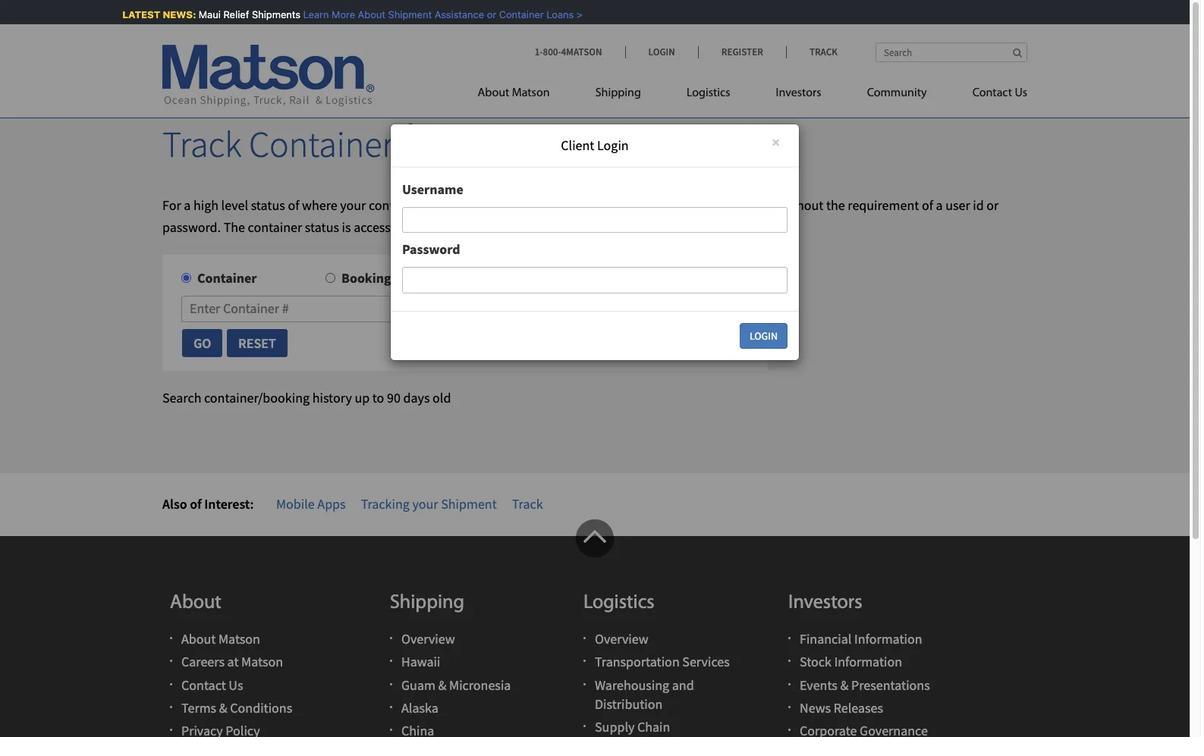 Task type: locate. For each thing, give the bounding box(es) containing it.
careers at matson link
[[181, 654, 283, 671]]

1 vertical spatial investors
[[789, 593, 863, 614]]

1 horizontal spatial overview
[[595, 631, 649, 648]]

0 vertical spatial tracking
[[593, 196, 642, 214]]

login for login button
[[750, 329, 778, 343]]

or left bill
[[639, 218, 651, 236]]

container up 'accessible'
[[369, 196, 423, 214]]

& inside the financial information stock information events & presentations news releases
[[841, 677, 849, 694]]

1 horizontal spatial overview link
[[595, 631, 649, 648]]

& right terms
[[219, 700, 228, 717]]

transportation
[[595, 654, 680, 671]]

about matson link down "1-"
[[478, 80, 573, 111]]

2 overview from the left
[[595, 631, 649, 648]]

None button
[[181, 329, 224, 358], [226, 329, 288, 358], [181, 329, 224, 358], [226, 329, 288, 358]]

booking inside for a high level status of where your container currently is, ocean shipment tracking provides basic visibility without the requirement of a user id or password. the container status is accessible by container number, booking number or bill of lading number.
[[541, 218, 588, 236]]

chain
[[638, 719, 671, 736]]

1 overview link from the left
[[402, 631, 455, 648]]

booking left number
[[541, 218, 588, 236]]

0 vertical spatial booking
[[541, 218, 588, 236]]

1 vertical spatial container
[[248, 218, 302, 236]]

overview link up transportation at the bottom of the page
[[595, 631, 649, 648]]

investors up × button
[[776, 87, 822, 99]]

1-
[[535, 46, 543, 58]]

container inside for a high level status of where your container currently is, ocean shipment tracking provides basic visibility without the requirement of a user id or password. the container status is accessible by container number, booking number or bill of lading number.
[[431, 218, 488, 236]]

contact down careers
[[181, 677, 226, 694]]

releases
[[834, 700, 884, 717]]

logistics up transportation at the bottom of the page
[[584, 593, 655, 614]]

status
[[251, 196, 285, 214], [305, 218, 339, 236]]

community link
[[845, 80, 950, 111]]

information up events & presentations link
[[835, 654, 903, 671]]

& right guam
[[438, 677, 447, 694]]

Enter Container # text field
[[181, 296, 686, 323]]

1 horizontal spatial contact
[[973, 87, 1013, 99]]

container down currently
[[431, 218, 488, 236]]

conditions
[[230, 700, 292, 717]]

1 horizontal spatial us
[[1015, 87, 1028, 99]]

0 vertical spatial matson
[[512, 87, 550, 99]]

investors
[[776, 87, 822, 99], [789, 593, 863, 614]]

track for topmost track link
[[810, 46, 838, 58]]

about inside about matson link
[[478, 87, 510, 99]]

contact us link down careers
[[181, 677, 243, 694]]

overview up transportation at the bottom of the page
[[595, 631, 649, 648]]

0 vertical spatial contact us link
[[950, 80, 1028, 111]]

of right bill
[[675, 218, 687, 236]]

mobile apps link
[[276, 496, 346, 513]]

1 horizontal spatial tracking
[[593, 196, 642, 214]]

track container │ocean shipment
[[162, 121, 669, 167]]

2 vertical spatial track
[[512, 496, 543, 513]]

1 horizontal spatial &
[[438, 677, 447, 694]]

matson up at
[[219, 631, 260, 648]]

status down the where at the left of page
[[305, 218, 339, 236]]

1 vertical spatial login
[[598, 137, 629, 154]]

container up the where at the left of page
[[249, 121, 394, 167]]

contact down "search" search field
[[973, 87, 1013, 99]]

1 horizontal spatial status
[[305, 218, 339, 236]]

backtop image
[[576, 520, 614, 558]]

overview
[[402, 631, 455, 648], [595, 631, 649, 648]]

1 vertical spatial contact us link
[[181, 677, 243, 694]]

shipping up hawaii link
[[390, 593, 465, 614]]

0 vertical spatial status
[[251, 196, 285, 214]]

supply chain link
[[595, 719, 671, 736]]

news:
[[158, 8, 191, 20]]

0 vertical spatial contact
[[973, 87, 1013, 99]]

0 vertical spatial about matson link
[[478, 80, 573, 111]]

matson for about matson
[[512, 87, 550, 99]]

1 horizontal spatial contact us link
[[950, 80, 1028, 111]]

track for track container │ocean shipment
[[162, 121, 242, 167]]

Booking radio
[[326, 274, 336, 283]]

overview inside "overview hawaii guam & micronesia alaska"
[[402, 631, 455, 648]]

or right assistance
[[482, 8, 492, 20]]

1 horizontal spatial track
[[512, 496, 543, 513]]

track link
[[786, 46, 838, 58], [512, 496, 543, 513]]

by
[[415, 218, 429, 236]]

assistance
[[430, 8, 480, 20]]

matson
[[512, 87, 550, 99], [219, 631, 260, 648], [241, 654, 283, 671]]

more
[[327, 8, 351, 20]]

2 horizontal spatial login
[[750, 329, 778, 343]]

0 horizontal spatial logistics
[[584, 593, 655, 614]]

1 horizontal spatial shipping
[[596, 87, 641, 99]]

1 vertical spatial logistics
[[584, 593, 655, 614]]

logistics
[[687, 87, 731, 99], [584, 593, 655, 614]]

information
[[855, 631, 923, 648], [835, 654, 903, 671]]

of left 'user'
[[922, 196, 934, 214]]

contact us link
[[950, 80, 1028, 111], [181, 677, 243, 694]]

overview up hawaii
[[402, 631, 455, 648]]

tracking up number
[[593, 196, 642, 214]]

contact inside the top menu navigation
[[973, 87, 1013, 99]]

Username text field
[[402, 207, 788, 233]]

800-
[[543, 46, 562, 58]]

latest news: maui relief shipments learn more about shipment assistance or container loans >
[[118, 8, 578, 20]]

1 horizontal spatial container
[[369, 196, 423, 214]]

container right the in the left top of the page
[[248, 218, 302, 236]]

0 horizontal spatial contact
[[181, 677, 226, 694]]

1 horizontal spatial logistics
[[687, 87, 731, 99]]

shipping
[[596, 87, 641, 99], [390, 593, 465, 614]]

1 horizontal spatial booking
[[541, 218, 588, 236]]

of
[[288, 196, 299, 214], [922, 196, 934, 214], [675, 218, 687, 236], [190, 496, 202, 513]]

us inside the top menu navigation
[[1015, 87, 1028, 99]]

number
[[591, 218, 637, 236]]

number.
[[731, 218, 779, 236]]

1-800-4matson
[[535, 46, 602, 58]]

top menu navigation
[[478, 80, 1028, 111]]

high
[[194, 196, 219, 214]]

the
[[827, 196, 846, 214]]

username
[[402, 180, 464, 198]]

contact inside 'about matson careers at matson contact us terms & conditions'
[[181, 677, 226, 694]]

password
[[402, 241, 461, 258]]

track
[[810, 46, 838, 58], [162, 121, 242, 167], [512, 496, 543, 513]]

user
[[946, 196, 971, 214]]

terms
[[181, 700, 216, 717]]

0 horizontal spatial a
[[184, 196, 191, 214]]

about matson link up careers at matson link
[[181, 631, 260, 648]]

booking right booking option
[[342, 270, 391, 287]]

0 horizontal spatial &
[[219, 700, 228, 717]]

client
[[561, 137, 595, 154]]

login inside button
[[750, 329, 778, 343]]

0 vertical spatial us
[[1015, 87, 1028, 99]]

container left loans
[[495, 8, 539, 20]]

1 vertical spatial booking
[[342, 270, 391, 287]]

or right id
[[987, 196, 999, 214]]

& up news releases link
[[841, 677, 849, 694]]

blue matson logo with ocean, shipping, truck, rail and logistics written beneath it. image
[[162, 45, 375, 107]]

matson inside the top menu navigation
[[512, 87, 550, 99]]

without
[[779, 196, 824, 214]]

information up stock information "link"
[[855, 631, 923, 648]]

logistics inside footer
[[584, 593, 655, 614]]

2 horizontal spatial &
[[841, 677, 849, 694]]

overview link
[[402, 631, 455, 648], [595, 631, 649, 648]]

1 vertical spatial or
[[987, 196, 999, 214]]

client login
[[561, 137, 629, 154]]

1 vertical spatial matson
[[219, 631, 260, 648]]

│ocean
[[401, 121, 518, 167]]

number,
[[490, 218, 538, 236]]

contact us link down 'search' icon
[[950, 80, 1028, 111]]

for a high level status of where your container currently is, ocean shipment tracking provides basic visibility without the requirement of a user id or password. the container status is accessible by container number, booking number or bill of lading number.
[[162, 196, 999, 236]]

shipping down 4matson
[[596, 87, 641, 99]]

2 horizontal spatial track
[[810, 46, 838, 58]]

1 vertical spatial track
[[162, 121, 242, 167]]

0 vertical spatial login
[[649, 46, 676, 58]]

1 horizontal spatial a
[[937, 196, 943, 214]]

contact
[[973, 87, 1013, 99], [181, 677, 226, 694]]

2 overview link from the left
[[595, 631, 649, 648]]

0 horizontal spatial overview
[[402, 631, 455, 648]]

Search search field
[[876, 43, 1028, 62]]

status right level
[[251, 196, 285, 214]]

2 vertical spatial or
[[639, 218, 651, 236]]

overview inside overview transportation services warehousing and distribution supply chain
[[595, 631, 649, 648]]

0 vertical spatial shipping
[[596, 87, 641, 99]]

matson right at
[[241, 654, 283, 671]]

1 vertical spatial tracking
[[361, 496, 410, 513]]

2 vertical spatial login
[[750, 329, 778, 343]]

&
[[438, 677, 447, 694], [841, 677, 849, 694], [219, 700, 228, 717]]

us
[[1015, 87, 1028, 99], [229, 677, 243, 694]]

container
[[369, 196, 423, 214], [248, 218, 302, 236]]

supply
[[595, 719, 635, 736]]

1 vertical spatial about matson link
[[181, 631, 260, 648]]

guam
[[402, 677, 436, 694]]

overview link up hawaii
[[402, 631, 455, 648]]

a left 'user'
[[937, 196, 943, 214]]

0 vertical spatial your
[[340, 196, 366, 214]]

financial information link
[[800, 631, 923, 648]]

Container radio
[[181, 274, 191, 283]]

matson down "1-"
[[512, 87, 550, 99]]

0 horizontal spatial about matson link
[[181, 631, 260, 648]]

footer
[[0, 520, 1190, 738]]

investors up financial
[[789, 593, 863, 614]]

& inside "overview hawaii guam & micronesia alaska"
[[438, 677, 447, 694]]

0 vertical spatial or
[[482, 8, 492, 20]]

days
[[403, 390, 430, 407]]

0 vertical spatial logistics
[[687, 87, 731, 99]]

0 horizontal spatial shipping
[[390, 593, 465, 614]]

0 horizontal spatial track
[[162, 121, 242, 167]]

a right for
[[184, 196, 191, 214]]

1 vertical spatial us
[[229, 677, 243, 694]]

community
[[867, 87, 927, 99]]

us up terms & conditions link
[[229, 677, 243, 694]]

0 vertical spatial container
[[369, 196, 423, 214]]

1 vertical spatial your
[[413, 496, 438, 513]]

0 vertical spatial track
[[810, 46, 838, 58]]

us inside 'about matson careers at matson contact us terms & conditions'
[[229, 677, 243, 694]]

history
[[313, 390, 352, 407]]

1 vertical spatial contact
[[181, 677, 226, 694]]

1 horizontal spatial about matson link
[[478, 80, 573, 111]]

1 horizontal spatial login
[[649, 46, 676, 58]]

0 horizontal spatial tracking
[[361, 496, 410, 513]]

transportation services link
[[595, 654, 730, 671]]

0 horizontal spatial your
[[340, 196, 366, 214]]

1 vertical spatial shipping
[[390, 593, 465, 614]]

accessible
[[354, 218, 412, 236]]

shipment inside for a high level status of where your container currently is, ocean shipment tracking provides basic visibility without the requirement of a user id or password. the container status is accessible by container number, booking number or bill of lading number.
[[534, 196, 590, 214]]

1 horizontal spatial track link
[[786, 46, 838, 58]]

1 overview from the left
[[402, 631, 455, 648]]

0 horizontal spatial overview link
[[402, 631, 455, 648]]

0 horizontal spatial container
[[248, 218, 302, 236]]

visibility
[[729, 196, 777, 214]]

about inside 'about matson careers at matson contact us terms & conditions'
[[181, 631, 216, 648]]

us down 'search' icon
[[1015, 87, 1028, 99]]

matson for about matson careers at matson contact us terms & conditions
[[219, 631, 260, 648]]

level
[[221, 196, 248, 214]]

search image
[[1013, 48, 1023, 58]]

0 vertical spatial investors
[[776, 87, 822, 99]]

0 horizontal spatial us
[[229, 677, 243, 694]]

logistics down "register" link
[[687, 87, 731, 99]]

0 vertical spatial track link
[[786, 46, 838, 58]]

tracking right apps
[[361, 496, 410, 513]]

0 horizontal spatial track link
[[512, 496, 543, 513]]

alaska
[[402, 700, 439, 717]]

your
[[340, 196, 366, 214], [413, 496, 438, 513]]

guam & micronesia link
[[402, 677, 511, 694]]

None search field
[[876, 43, 1028, 62]]



Task type: vqa. For each thing, say whether or not it's contained in the screenshot.
1st 1:00pm from the bottom
no



Task type: describe. For each thing, give the bounding box(es) containing it.
1 horizontal spatial your
[[413, 496, 438, 513]]

0 vertical spatial information
[[855, 631, 923, 648]]

contact us
[[973, 87, 1028, 99]]

0 horizontal spatial login
[[598, 137, 629, 154]]

distribution
[[595, 696, 663, 713]]

overview for hawaii
[[402, 631, 455, 648]]

& inside 'about matson careers at matson contact us terms & conditions'
[[219, 700, 228, 717]]

overview transportation services warehousing and distribution supply chain
[[595, 631, 730, 736]]

services
[[683, 654, 730, 671]]

news
[[800, 700, 831, 717]]

alaska link
[[402, 700, 439, 717]]

about matson
[[478, 87, 550, 99]]

shipping link
[[573, 80, 664, 111]]

footer containing about
[[0, 520, 1190, 738]]

tracking inside for a high level status of where your container currently is, ocean shipment tracking provides basic visibility without the requirement of a user id or password. the container status is accessible by container number, booking number or bill of lading number.
[[593, 196, 642, 214]]

of right the also
[[190, 496, 202, 513]]

bill
[[654, 218, 672, 236]]

about matson link for careers at matson link
[[181, 631, 260, 648]]

1 horizontal spatial or
[[639, 218, 651, 236]]

financial information stock information events & presentations news releases
[[800, 631, 931, 717]]

4matson
[[562, 46, 602, 58]]

about for about
[[170, 593, 222, 614]]

hawaii link
[[402, 654, 441, 671]]

up
[[355, 390, 370, 407]]

micronesia
[[449, 677, 511, 694]]

learn
[[299, 8, 324, 20]]

0 horizontal spatial or
[[482, 8, 492, 20]]

1 vertical spatial status
[[305, 218, 339, 236]]

learn more about shipment assistance or container loans > link
[[299, 8, 578, 20]]

tracking your shipment
[[361, 496, 497, 513]]

login for login link
[[649, 46, 676, 58]]

1 vertical spatial information
[[835, 654, 903, 671]]

warehousing
[[595, 677, 670, 694]]

latest
[[118, 8, 156, 20]]

is
[[342, 218, 351, 236]]

container/booking
[[204, 390, 310, 407]]

Password password field
[[402, 267, 788, 294]]

investors link
[[754, 80, 845, 111]]

overview for transportation
[[595, 631, 649, 648]]

and
[[672, 677, 694, 694]]

events
[[800, 677, 838, 694]]

90
[[387, 390, 401, 407]]

password.
[[162, 218, 221, 236]]

2 vertical spatial matson
[[241, 654, 283, 671]]

1 vertical spatial track link
[[512, 496, 543, 513]]

presentations
[[852, 677, 931, 694]]

mobile apps
[[276, 496, 346, 513]]

careers
[[181, 654, 225, 671]]

about matson link for shipping link
[[478, 80, 573, 111]]

lading
[[689, 218, 728, 236]]

stock
[[800, 654, 832, 671]]

of left the where at the left of page
[[288, 196, 299, 214]]

also of interest:
[[162, 496, 254, 513]]

stock information link
[[800, 654, 903, 671]]

interest:
[[204, 496, 254, 513]]

loans
[[542, 8, 569, 20]]

track for bottom track link
[[512, 496, 543, 513]]

search container/booking history up to 90 days old
[[162, 390, 451, 407]]

2 a from the left
[[937, 196, 943, 214]]

relief
[[219, 8, 244, 20]]

hawaii
[[402, 654, 441, 671]]

provides
[[645, 196, 694, 214]]

0 horizontal spatial status
[[251, 196, 285, 214]]

requirement
[[848, 196, 920, 214]]

0 horizontal spatial contact us link
[[181, 677, 243, 694]]

your inside for a high level status of where your container currently is, ocean shipment tracking provides basic visibility without the requirement of a user id or password. the container status is accessible by container number, booking number or bill of lading number.
[[340, 196, 366, 214]]

0 horizontal spatial booking
[[342, 270, 391, 287]]

investors inside the top menu navigation
[[776, 87, 822, 99]]

currently
[[426, 196, 478, 214]]

overview link for logistics
[[595, 631, 649, 648]]

shipments
[[247, 8, 296, 20]]

about matson careers at matson contact us terms & conditions
[[181, 631, 292, 717]]

logistics link
[[664, 80, 754, 111]]

shipping inside the top menu navigation
[[596, 87, 641, 99]]

1-800-4matson link
[[535, 46, 625, 58]]

login link
[[625, 46, 698, 58]]

mobile
[[276, 496, 315, 513]]

basic
[[697, 196, 726, 214]]

old
[[433, 390, 451, 407]]

1 a from the left
[[184, 196, 191, 214]]

ocean
[[496, 196, 532, 214]]

×
[[772, 132, 780, 153]]

logistics inside the top menu navigation
[[687, 87, 731, 99]]

to
[[373, 390, 384, 407]]

at
[[227, 654, 239, 671]]

events & presentations link
[[800, 677, 931, 694]]

apps
[[318, 496, 346, 513]]

search
[[162, 390, 202, 407]]

overview link for shipping
[[402, 631, 455, 648]]

register link
[[698, 46, 786, 58]]

2 horizontal spatial or
[[987, 196, 999, 214]]

maui
[[194, 8, 216, 20]]

about for about matson
[[478, 87, 510, 99]]

>
[[572, 8, 578, 20]]

for
[[162, 196, 181, 214]]

the
[[224, 218, 245, 236]]

financial
[[800, 631, 852, 648]]

about for about matson careers at matson contact us terms & conditions
[[181, 631, 216, 648]]

id
[[974, 196, 984, 214]]

news releases link
[[800, 700, 884, 717]]

tracking your shipment link
[[361, 496, 497, 513]]

overview hawaii guam & micronesia alaska
[[402, 631, 511, 717]]

warehousing and distribution link
[[595, 677, 694, 713]]

container right container radio
[[197, 270, 257, 287]]



